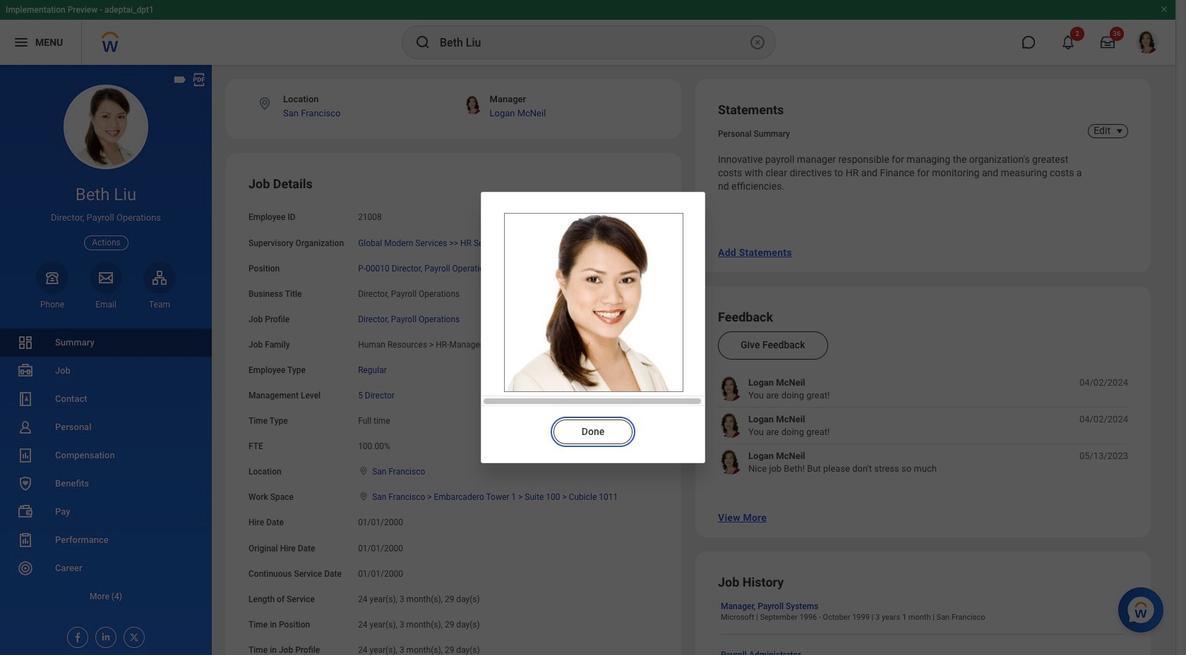 Task type: describe. For each thing, give the bounding box(es) containing it.
phone beth liu element
[[36, 299, 68, 311]]

notifications large image
[[1061, 35, 1075, 49]]

x image
[[124, 628, 140, 644]]

close environment banner image
[[1160, 5, 1168, 13]]

3 employee's photo (logan mcneil) image from the top
[[718, 451, 743, 475]]

personal image
[[17, 419, 34, 436]]

region inside larger image alert dialog
[[504, 409, 682, 446]]

linkedin image
[[96, 628, 112, 643]]

beth liu employee photo image
[[504, 213, 683, 393]]

1 employee's photo (logan mcneil) image from the top
[[718, 377, 743, 402]]

navigation pane region
[[0, 65, 212, 656]]

mail image
[[97, 270, 114, 286]]

view team image
[[151, 270, 168, 286]]

contact image
[[17, 391, 34, 408]]

inbox large image
[[1101, 35, 1115, 49]]

team beth liu element
[[143, 299, 176, 311]]

full time element
[[358, 414, 390, 427]]

personal summary element
[[718, 126, 790, 139]]

career image
[[17, 561, 34, 578]]



Task type: locate. For each thing, give the bounding box(es) containing it.
pay image
[[17, 504, 34, 521]]

banner
[[0, 0, 1176, 65]]

job image
[[17, 363, 34, 380]]

0 horizontal spatial list
[[0, 329, 212, 611]]

2 vertical spatial employee's photo (logan mcneil) image
[[718, 451, 743, 475]]

0 vertical spatial location image
[[257, 96, 273, 112]]

compensation image
[[17, 448, 34, 465]]

view printable version (pdf) image
[[191, 72, 207, 88]]

tag image
[[172, 72, 188, 88]]

profile logan mcneil element
[[1128, 27, 1167, 58]]

employee's photo (logan mcneil) image
[[718, 377, 743, 402], [718, 414, 743, 439], [718, 451, 743, 475]]

0 vertical spatial employee's photo (logan mcneil) image
[[718, 377, 743, 402]]

email beth liu element
[[90, 299, 122, 311]]

list
[[0, 329, 212, 611], [718, 377, 1128, 475]]

0 horizontal spatial location image
[[257, 96, 273, 112]]

location image
[[257, 96, 273, 112], [358, 467, 369, 477]]

phone image
[[42, 270, 62, 286]]

larger image alert dialog
[[481, 192, 705, 464]]

benefits image
[[17, 476, 34, 493]]

performance image
[[17, 532, 34, 549]]

2 employee's photo (logan mcneil) image from the top
[[718, 414, 743, 439]]

region
[[504, 409, 682, 446]]

summary image
[[17, 335, 34, 352]]

search image
[[414, 34, 431, 51]]

facebook image
[[68, 628, 83, 644]]

x circle image
[[749, 34, 766, 51]]

1 horizontal spatial list
[[718, 377, 1128, 475]]

group
[[249, 176, 659, 656]]

1 vertical spatial location image
[[358, 467, 369, 477]]

1 vertical spatial employee's photo (logan mcneil) image
[[718, 414, 743, 439]]

1 horizontal spatial location image
[[358, 467, 369, 477]]

location image
[[358, 492, 369, 502]]



Task type: vqa. For each thing, say whether or not it's contained in the screenshot.
the notifications large image
yes



